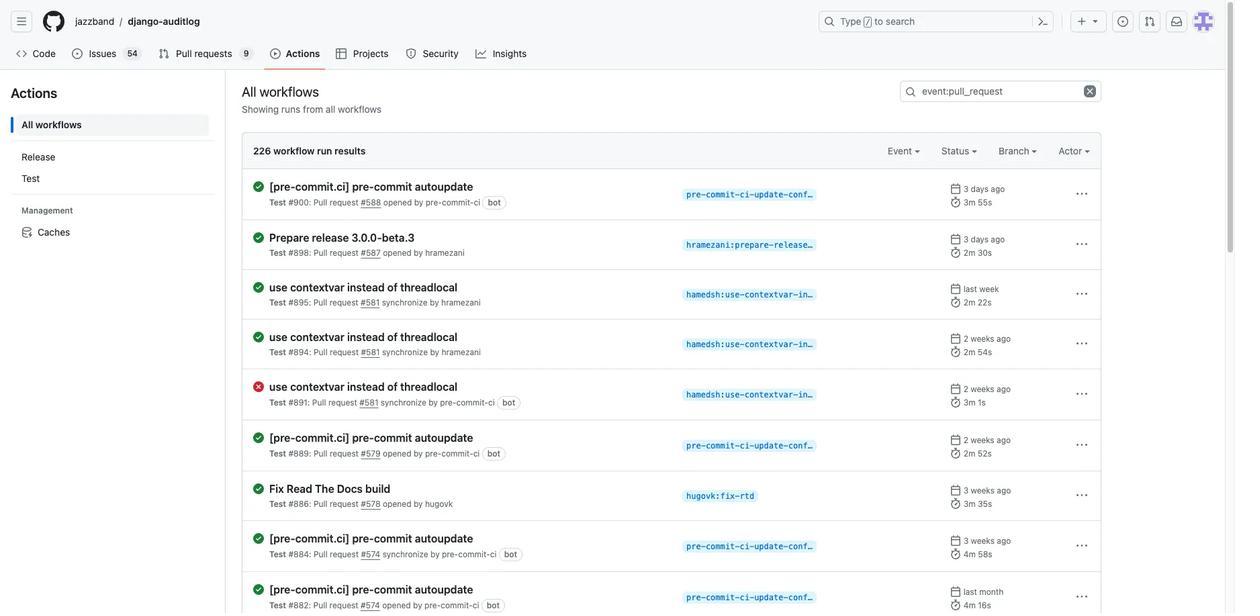 Task type: locate. For each thing, give the bounding box(es) containing it.
commit for #882:
[[374, 584, 412, 596]]

2 vertical spatial 2
[[964, 435, 968, 445]]

3m left 55s
[[964, 197, 976, 208]]

0 vertical spatial last
[[964, 284, 977, 294]]

1 vertical spatial hamedsh:use-
[[686, 340, 745, 349]]

1 calendar image from the top
[[950, 234, 961, 244]]

run duration image left 2m 22s
[[950, 297, 961, 308]]

pre-commit-ci-update-config link
[[682, 189, 817, 201], [682, 440, 817, 452], [682, 541, 817, 553], [682, 592, 817, 604]]

show options image
[[1077, 189, 1087, 199], [1077, 289, 1087, 300], [1077, 389, 1087, 400], [1077, 541, 1087, 551]]

show options image for beta.3
[[1077, 239, 1087, 250]]

list containing all workflows
[[11, 109, 214, 248]]

last for use contextvar instead of threadlocal
[[964, 284, 977, 294]]

fix read the docs build test #886: pull request #578 opened             by hugovk
[[269, 483, 453, 509]]

pull right the #889:
[[314, 449, 327, 459]]

hramezani:prepare-release-3-beta3 link
[[682, 239, 846, 251]]

threadlocal inside the use contextvar instead of threadlocal test #894: pull request #581 synchronize             by hramezani
[[400, 331, 457, 343]]

hamedsh:use-contextvar-instead-of-threadvars link for use contextvar instead of threadlocal test #894: pull request #581 synchronize             by hramezani
[[682, 338, 900, 351]]

2 vertical spatial hramezani link
[[442, 347, 481, 357]]

the
[[315, 483, 334, 495]]

bot
[[488, 197, 501, 208], [502, 398, 515, 408], [487, 449, 500, 459], [504, 549, 517, 559], [487, 600, 500, 610]]

0 horizontal spatial actions
[[11, 85, 57, 101]]

threadlocal for use contextvar instead of threadlocal test #894: pull request #581 synchronize             by hramezani
[[400, 331, 457, 343]]

/ left to
[[865, 17, 870, 27]]

#574 link down #578
[[361, 549, 380, 559]]

projects link
[[331, 44, 395, 64]]

last
[[964, 284, 977, 294], [964, 587, 977, 597]]

by inside the use contextvar instead of threadlocal test #894: pull request #581 synchronize             by hramezani
[[430, 347, 439, 357]]

pull inside fix read the docs build test #886: pull request #578 opened             by hugovk
[[314, 499, 327, 509]]

2 contextvar- from the top
[[745, 340, 798, 349]]

autoupdate for pull request #588 opened             by pre-commit-ci
[[415, 181, 473, 193]]

pre-commit-ci link
[[426, 197, 480, 208], [440, 398, 495, 408], [425, 449, 480, 459], [442, 549, 497, 559], [424, 600, 479, 610]]

0 horizontal spatial all
[[21, 119, 33, 130]]

run duration image left the 4m 16s
[[950, 600, 961, 610]]

#579 link
[[361, 449, 381, 459]]

2 up 2m 52s
[[964, 435, 968, 445]]

2m left 30s
[[964, 248, 975, 258]]

0 vertical spatial all
[[242, 84, 256, 99]]

pull right #882:
[[313, 600, 327, 610]]

1 vertical spatial #581
[[361, 347, 380, 357]]

opened
[[383, 197, 412, 208], [383, 248, 411, 258], [383, 449, 411, 459], [383, 499, 411, 509], [382, 600, 411, 610]]

contextvar up #891:
[[290, 381, 344, 393]]

ci- for last month
[[740, 593, 754, 602]]

#588 link
[[361, 197, 381, 208]]

2 vertical spatial 3m
[[964, 499, 976, 509]]

2 [pre- from the top
[[269, 432, 295, 444]]

1 vertical spatial 2 weeks ago
[[964, 384, 1011, 394]]

0 vertical spatial use contextvar instead of threadlocal link
[[269, 281, 672, 294]]

1 horizontal spatial all workflows
[[242, 84, 319, 99]]

1 hamedsh:use- from the top
[[686, 290, 745, 300]]

0 vertical spatial #581 link
[[361, 298, 380, 308]]

3 for 2m 30s
[[964, 234, 969, 244]]

2m left 22s
[[964, 298, 975, 308]]

3 completed successfully image from the top
[[253, 282, 264, 293]]

of- for use contextvar instead of threadlocal test #895: pull request #581 synchronize             by hramezani
[[837, 290, 851, 300]]

3 of from the top
[[387, 381, 398, 393]]

test down release
[[21, 173, 40, 184]]

pre-commit-ci-update-config link for 3 days ago
[[682, 189, 817, 201]]

2m 52s
[[964, 449, 992, 459]]

1 use from the top
[[269, 281, 287, 293]]

1 vertical spatial 3 days ago
[[964, 234, 1005, 244]]

#574 down #578
[[361, 549, 380, 559]]

1 hamedsh:use-contextvar-instead-of-threadvars from the top
[[686, 290, 900, 300]]

last month
[[964, 587, 1004, 597]]

0 vertical spatial of
[[387, 281, 398, 293]]

1 [pre- from the top
[[269, 181, 295, 193]]

2 vertical spatial contextvar
[[290, 381, 344, 393]]

workflows right all
[[338, 103, 381, 115]]

threadvars for use contextvar instead of threadlocal test #894: pull request #581 synchronize             by hramezani
[[851, 340, 900, 349]]

[pre- up test #900:
[[269, 181, 295, 193]]

4 completed successfully image from the top
[[253, 533, 264, 544]]

test left #895:
[[269, 298, 286, 308]]

0 vertical spatial hamedsh:use-
[[686, 290, 745, 300]]

pre-commit-ci-update-config link for 2 weeks ago
[[682, 440, 817, 452]]

3
[[964, 184, 969, 194], [964, 234, 969, 244], [964, 486, 969, 496], [964, 536, 969, 546]]

4 show options image from the top
[[1077, 541, 1087, 551]]

3 threadlocal from the top
[[400, 381, 457, 393]]

jazzband
[[75, 15, 114, 27]]

request down release
[[330, 248, 359, 258]]

1 vertical spatial 3 weeks ago
[[964, 536, 1011, 546]]

2 vertical spatial hramezani
[[442, 347, 481, 357]]

1 2m from the top
[[964, 248, 975, 258]]

commit up pull request #588 opened             by pre-commit-ci
[[374, 181, 412, 193]]

hamedsh:use- for use contextvar instead of threadlocal test #895: pull request #581 synchronize             by hramezani
[[686, 290, 745, 300]]

1 config from the top
[[788, 190, 817, 199]]

1 autoupdate from the top
[[415, 181, 473, 193]]

4m left 16s
[[964, 600, 976, 610]]

3 days ago for [pre-commit.ci] pre-commit autoupdate
[[964, 184, 1005, 194]]

1 horizontal spatial all
[[242, 84, 256, 99]]

2 vertical spatial workflows
[[36, 119, 82, 130]]

1 vertical spatial list
[[11, 109, 214, 248]]

hramezani link for use contextvar instead of threadlocal test #894: pull request #581 synchronize             by hramezani
[[442, 347, 481, 357]]

workflows up the runs
[[259, 84, 319, 99]]

request up use contextvar instead of threadlocal
[[330, 347, 359, 357]]

1 contextvar- from the top
[[745, 290, 798, 300]]

1 vertical spatial of-
[[837, 340, 851, 349]]

3 pre-commit-ci-update-config from the top
[[686, 542, 817, 551]]

2 threadlocal from the top
[[400, 331, 457, 343]]

hamedsh:use-contextvar-instead-of-threadvars
[[686, 290, 900, 300], [686, 340, 900, 349], [686, 390, 900, 400]]

#578
[[361, 499, 381, 509]]

1 vertical spatial hramezani link
[[441, 298, 481, 308]]

3 ci- from the top
[[740, 542, 754, 551]]

2 weeks ago
[[964, 334, 1011, 344], [964, 384, 1011, 394], [964, 435, 1011, 445]]

#894:
[[288, 347, 311, 357]]

1 calendar image from the top
[[950, 183, 961, 194]]

None search field
[[900, 81, 1101, 102]]

pull down release
[[314, 248, 327, 258]]

1 commit from the top
[[374, 181, 412, 193]]

2 [pre-commit.ci] pre-commit autoupdate link from the top
[[269, 431, 672, 445]]

0 vertical spatial 3 days ago
[[964, 184, 1005, 194]]

/ for type
[[865, 17, 870, 27]]

3 [pre-commit.ci] pre-commit autoupdate link from the top
[[269, 532, 672, 545]]

hramezani for use contextvar instead of threadlocal test #894: pull request #581 synchronize             by hramezani
[[442, 347, 481, 357]]

synchronize inside the use contextvar instead of threadlocal test #894: pull request #581 synchronize             by hramezani
[[382, 347, 428, 357]]

#581 link up use contextvar instead of threadlocal
[[361, 347, 380, 357]]

run duration image
[[950, 197, 961, 208], [950, 397, 961, 408], [950, 498, 961, 509], [950, 549, 961, 559]]

2 run duration image from the top
[[950, 297, 961, 308]]

[pre-commit.ci] pre-commit autoupdate link for pull request #574 synchronize             by pre-commit-ci
[[269, 532, 672, 545]]

2 completed successfully image from the top
[[253, 232, 264, 243]]

0 vertical spatial hamedsh:use-contextvar-instead-of-threadvars link
[[682, 289, 900, 301]]

commit for #889:
[[374, 432, 412, 444]]

2 update- from the top
[[754, 441, 788, 451]]

contextvar for use contextvar instead of threadlocal
[[290, 381, 344, 393]]

use down prepare
[[269, 281, 287, 293]]

show options image
[[1077, 239, 1087, 250], [1077, 338, 1087, 349], [1077, 440, 1087, 451], [1077, 490, 1087, 501], [1077, 592, 1087, 602]]

run duration image for use contextvar instead of threadlocal test #894: pull request #581 synchronize             by hramezani
[[950, 347, 961, 357]]

synchronize inside use contextvar instead of threadlocal test #895: pull request #581 synchronize             by hramezani
[[382, 298, 428, 308]]

1 vertical spatial #574
[[361, 600, 380, 610]]

update- for last month
[[754, 593, 788, 602]]

notifications image
[[1171, 16, 1182, 27]]

0 vertical spatial 3m
[[964, 197, 976, 208]]

2 vertical spatial hamedsh:use-contextvar-instead-of-threadvars
[[686, 390, 900, 400]]

code
[[33, 48, 56, 59]]

request inside prepare release 3.0.0-beta.3 test #898: pull request #587 opened             by hramezani
[[330, 248, 359, 258]]

pull right #884:
[[314, 549, 328, 559]]

1 of- from the top
[[837, 290, 851, 300]]

request inside fix read the docs build test #886: pull request #578 opened             by hugovk
[[330, 499, 359, 509]]

all
[[242, 84, 256, 99], [21, 119, 33, 130]]

1 pre-commit-ci-update-config from the top
[[686, 190, 817, 199]]

calendar image
[[950, 183, 961, 194], [950, 283, 961, 294], [950, 435, 961, 445], [950, 485, 961, 496], [950, 535, 961, 546]]

4 ci- from the top
[[740, 593, 754, 602]]

0 vertical spatial #574 link
[[361, 549, 380, 559]]

pre-commit-ci-update-config for last month
[[686, 593, 817, 602]]

calendar image for 3m 55s
[[950, 183, 961, 194]]

bot for pull request #581 synchronize             by pre-commit-ci
[[502, 398, 515, 408]]

commit.ci] up the #889:
[[295, 432, 350, 444]]

completed successfully image up failed image
[[253, 332, 264, 343]]

#900:
[[288, 197, 311, 208]]

3 of- from the top
[[837, 390, 851, 400]]

2 2 weeks ago from the top
[[964, 384, 1011, 394]]

instead down the #587 link
[[347, 281, 385, 293]]

2 show options image from the top
[[1077, 338, 1087, 349]]

4 commit.ci] from the top
[[295, 584, 350, 596]]

1 run duration image from the top
[[950, 247, 961, 258]]

prepare
[[269, 232, 309, 244]]

2 2 from the top
[[964, 384, 968, 394]]

calendar image for 2m 22s
[[950, 283, 961, 294]]

/ inside jazzband / django-auditlog
[[120, 16, 122, 27]]

0 vertical spatial 2
[[964, 334, 968, 344]]

instead inside the use contextvar instead of threadlocal test #894: pull request #581 synchronize             by hramezani
[[347, 331, 385, 343]]

3 2 from the top
[[964, 435, 968, 445]]

4 show options image from the top
[[1077, 490, 1087, 501]]

2m for prepare release 3.0.0-beta.3 test #898: pull request #587 opened             by hramezani
[[964, 248, 975, 258]]

2 vertical spatial of
[[387, 381, 398, 393]]

use up test #891:
[[269, 331, 287, 343]]

all up release
[[21, 119, 33, 130]]

contextvar up #895:
[[290, 281, 344, 293]]

weeks up 52s
[[971, 435, 994, 445]]

autoupdate up pull request #574 opened             by pre-commit-ci on the bottom left of page
[[415, 584, 473, 596]]

shield image
[[406, 48, 416, 59]]

2 commit.ci] from the top
[[295, 432, 350, 444]]

2 vertical spatial #581 link
[[359, 398, 378, 408]]

last up the 4m 16s
[[964, 587, 977, 597]]

django-
[[128, 15, 163, 27]]

completed successfully image for #884:
[[253, 533, 264, 544]]

1 vertical spatial last
[[964, 587, 977, 597]]

5 completed successfully image from the top
[[253, 584, 264, 595]]

#581 link up the use contextvar instead of threadlocal test #894: pull request #581 synchronize             by hramezani
[[361, 298, 380, 308]]

0 vertical spatial 4m
[[964, 549, 976, 559]]

[pre-commit.ci] pre-commit autoupdate link
[[269, 180, 672, 193], [269, 431, 672, 445], [269, 532, 672, 545], [269, 583, 672, 596]]

2 pre-commit-ci-update-config from the top
[[686, 441, 817, 451]]

jazzband / django-auditlog
[[75, 15, 200, 27]]

event
[[888, 145, 915, 156]]

use for use contextvar instead of threadlocal
[[269, 381, 287, 393]]

3 days ago up 55s
[[964, 184, 1005, 194]]

54
[[127, 48, 138, 58]]

issues
[[89, 48, 116, 59]]

ci-
[[740, 190, 754, 199], [740, 441, 754, 451], [740, 542, 754, 551], [740, 593, 754, 602]]

opened right the #579 link
[[383, 449, 411, 459]]

3 calendar image from the top
[[950, 383, 961, 394]]

0 vertical spatial 2 weeks ago
[[964, 334, 1011, 344]]

of
[[387, 281, 398, 293], [387, 331, 398, 343], [387, 381, 398, 393]]

2m 54s
[[964, 347, 992, 357]]

1 of from the top
[[387, 281, 398, 293]]

#574 link for opened             by
[[361, 600, 380, 610]]

[pre-commit.ci] pre-commit autoupdate
[[269, 181, 473, 193], [269, 432, 473, 444], [269, 533, 473, 545], [269, 584, 473, 596]]

opened for #588
[[383, 197, 412, 208]]

hamedsh:use-contextvar-instead-of-threadvars for use contextvar instead of threadlocal test #895: pull request #581 synchronize             by hramezani
[[686, 290, 900, 300]]

1 vertical spatial instead
[[347, 331, 385, 343]]

0 vertical spatial threadvars
[[851, 290, 900, 300]]

weeks up 54s
[[971, 334, 994, 344]]

0 vertical spatial 3 weeks ago
[[964, 486, 1011, 496]]

2 up 2m 54s
[[964, 334, 968, 344]]

contextvar inside the use contextvar instead of threadlocal test #894: pull request #581 synchronize             by hramezani
[[290, 331, 344, 343]]

[pre- up test #882:
[[269, 584, 295, 596]]

0 vertical spatial contextvar-
[[745, 290, 798, 300]]

1 ci- from the top
[[740, 190, 754, 199]]

0 vertical spatial hamedsh:use-contextvar-instead-of-threadvars
[[686, 290, 900, 300]]

3 show options image from the top
[[1077, 389, 1087, 400]]

weeks up 1s
[[971, 384, 994, 394]]

contextvar
[[290, 281, 344, 293], [290, 331, 344, 343], [290, 381, 344, 393]]

3 up 3m 35s
[[964, 486, 969, 496]]

[pre-commit.ci] pre-commit autoupdate up #579
[[269, 432, 473, 444]]

2 of from the top
[[387, 331, 398, 343]]

all workflows up release
[[21, 119, 82, 130]]

threadlocal inside use contextvar instead of threadlocal test #895: pull request #581 synchronize             by hramezani
[[400, 281, 457, 293]]

3 autoupdate from the top
[[415, 533, 473, 545]]

3 days ago
[[964, 184, 1005, 194], [964, 234, 1005, 244]]

0 vertical spatial all workflows
[[242, 84, 319, 99]]

of down prepare release 3.0.0-beta.3 test #898: pull request #587 opened             by hramezani
[[387, 281, 398, 293]]

pull inside the use contextvar instead of threadlocal test #894: pull request #581 synchronize             by hramezani
[[314, 347, 328, 357]]

#574 link down "pull request #574 synchronize             by pre-commit-ci"
[[361, 600, 380, 610]]

status
[[941, 145, 972, 156]]

instead- for use contextvar instead of threadlocal test #894: pull request #581 synchronize             by hramezani
[[798, 340, 837, 349]]

1 vertical spatial hamedsh:use-contextvar-instead-of-threadvars
[[686, 340, 900, 349]]

show options image for of
[[1077, 338, 1087, 349]]

2 vertical spatial threadlocal
[[400, 381, 457, 393]]

pre-commit-ci-update-config
[[686, 190, 817, 199], [686, 441, 817, 451], [686, 542, 817, 551], [686, 593, 817, 602]]

#578 link
[[361, 499, 381, 509]]

completed successfully image left the fix
[[253, 484, 264, 494]]

5 calendar image from the top
[[950, 535, 961, 546]]

2 weeks ago up 52s
[[964, 435, 1011, 445]]

ago for 3m 55s
[[991, 184, 1005, 194]]

pull inside prepare release 3.0.0-beta.3 test #898: pull request #587 opened             by hramezani
[[314, 248, 327, 258]]

pull right #895:
[[313, 298, 327, 308]]

[pre- up test #884:
[[269, 533, 295, 545]]

[pre-commit.ci] pre-commit autoupdate for test #884:
[[269, 533, 473, 545]]

request down use contextvar instead of threadlocal
[[328, 398, 357, 408]]

1 3m from the top
[[964, 197, 976, 208]]

request right #884:
[[330, 549, 359, 559]]

1 instead- from the top
[[798, 290, 837, 300]]

2 vertical spatial hamedsh:use-contextvar-instead-of-threadvars link
[[682, 389, 900, 401]]

3 completed successfully image from the top
[[253, 484, 264, 494]]

triangle down image
[[1090, 15, 1101, 26]]

instead-
[[798, 290, 837, 300], [798, 340, 837, 349], [798, 390, 837, 400]]

from
[[303, 103, 323, 115]]

pull down the
[[314, 499, 327, 509]]

1 contextvar from the top
[[290, 281, 344, 293]]

#581 up use contextvar instead of threadlocal
[[361, 347, 380, 357]]

1 vertical spatial #574 link
[[361, 600, 380, 610]]

of down use contextvar instead of threadlocal test #895: pull request #581 synchronize             by hramezani
[[387, 331, 398, 343]]

management
[[21, 206, 73, 216]]

2 hamedsh:use-contextvar-instead-of-threadvars link from the top
[[682, 338, 900, 351]]

2m
[[964, 248, 975, 258], [964, 298, 975, 308], [964, 347, 975, 357], [964, 449, 975, 459]]

calendar image for 3m 1s
[[950, 383, 961, 394]]

hamedsh:use-
[[686, 290, 745, 300], [686, 340, 745, 349], [686, 390, 745, 400]]

1 vertical spatial contextvar-
[[745, 340, 798, 349]]

#581 for use contextvar instead of threadlocal test #895: pull request #581 synchronize             by hramezani
[[361, 298, 380, 308]]

1 vertical spatial hamedsh:use-contextvar-instead-of-threadvars link
[[682, 338, 900, 351]]

build
[[365, 483, 390, 495]]

pre-commit-ci-update-config link for last month
[[682, 592, 817, 604]]

3 run duration image from the top
[[950, 347, 961, 357]]

run duration image
[[950, 247, 961, 258], [950, 297, 961, 308], [950, 347, 961, 357], [950, 448, 961, 459], [950, 600, 961, 610]]

opened right #588
[[383, 197, 412, 208]]

ci- for 2 weeks ago
[[740, 441, 754, 451]]

run duration image left 4m 58s at the right of the page
[[950, 549, 961, 559]]

autoupdate
[[415, 181, 473, 193], [415, 432, 473, 444], [415, 533, 473, 545], [415, 584, 473, 596]]

by
[[414, 197, 423, 208], [414, 248, 423, 258], [430, 298, 439, 308], [430, 347, 439, 357], [429, 398, 438, 408], [414, 449, 423, 459], [414, 499, 423, 509], [430, 549, 440, 559], [413, 600, 422, 610]]

of for use contextvar instead of threadlocal test #894: pull request #581 synchronize             by hramezani
[[387, 331, 398, 343]]

3 [pre- from the top
[[269, 533, 295, 545]]

contextvar-
[[745, 290, 798, 300], [745, 340, 798, 349], [745, 390, 798, 400]]

autoupdate up pull request #579 opened             by pre-commit-ci
[[415, 432, 473, 444]]

0 vertical spatial days
[[971, 184, 989, 194]]

[pre-
[[269, 181, 295, 193], [269, 432, 295, 444], [269, 533, 295, 545], [269, 584, 295, 596]]

[pre-commit.ci] pre-commit autoupdate link for pull request #579 opened             by pre-commit-ci
[[269, 431, 672, 445]]

2 vertical spatial instead
[[347, 381, 385, 393]]

4 calendar image from the top
[[950, 586, 961, 597]]

0 horizontal spatial /
[[120, 16, 122, 27]]

#581 inside the use contextvar instead of threadlocal test #894: pull request #581 synchronize             by hramezani
[[361, 347, 380, 357]]

2 weeks ago for autoupdate
[[964, 435, 1011, 445]]

all workflows up the runs
[[242, 84, 319, 99]]

hamedsh:use- for use contextvar instead of threadlocal test #894: pull request #581 synchronize             by hramezani
[[686, 340, 745, 349]]

1 show options image from the top
[[1077, 239, 1087, 250]]

list
[[70, 11, 811, 32], [11, 109, 214, 248]]

2 vertical spatial threadvars
[[851, 390, 900, 400]]

contextvar up #894:
[[290, 331, 344, 343]]

0 vertical spatial hramezani
[[425, 248, 465, 258]]

4 run duration image from the top
[[950, 549, 961, 559]]

of inside use contextvar instead of threadlocal test #895: pull request #581 synchronize             by hramezani
[[387, 281, 398, 293]]

2 vertical spatial contextvar-
[[745, 390, 798, 400]]

1 vertical spatial use contextvar instead of threadlocal link
[[269, 330, 672, 344]]

0 vertical spatial of-
[[837, 290, 851, 300]]

54s
[[978, 347, 992, 357]]

0 vertical spatial #574
[[361, 549, 380, 559]]

2 hamedsh:use-contextvar-instead-of-threadvars from the top
[[686, 340, 900, 349]]

test down prepare
[[269, 248, 286, 258]]

synchronize up the use contextvar instead of threadlocal test #894: pull request #581 synchronize             by hramezani
[[382, 298, 428, 308]]

2 horizontal spatial workflows
[[338, 103, 381, 115]]

4m left 58s
[[964, 549, 976, 559]]

issue opened image
[[72, 48, 83, 59]]

opened inside fix read the docs build test #886: pull request #578 opened             by hugovk
[[383, 499, 411, 509]]

1 vertical spatial actions
[[11, 85, 57, 101]]

of for use contextvar instead of threadlocal test #895: pull request #581 synchronize             by hramezani
[[387, 281, 398, 293]]

update- for 2 weeks ago
[[754, 441, 788, 451]]

commit up pull request #574 opened             by pre-commit-ci on the bottom left of page
[[374, 584, 412, 596]]

3 for 3m 55s
[[964, 184, 969, 194]]

3 3m from the top
[[964, 499, 976, 509]]

2m left 52s
[[964, 449, 975, 459]]

synchronize up pull request #581 synchronize             by pre-commit-ci
[[382, 347, 428, 357]]

test left #900:
[[269, 197, 286, 208]]

1 vertical spatial contextvar
[[290, 331, 344, 343]]

days up 2m 30s
[[971, 234, 989, 244]]

3 2m from the top
[[964, 347, 975, 357]]

all up the 'showing'
[[242, 84, 256, 99]]

0 vertical spatial contextvar
[[290, 281, 344, 293]]

4 commit from the top
[[374, 584, 412, 596]]

test left #882:
[[269, 600, 286, 610]]

#587
[[361, 248, 381, 258]]

1 threadvars from the top
[[851, 290, 900, 300]]

#581 inside use contextvar instead of threadlocal test #895: pull request #581 synchronize             by hramezani
[[361, 298, 380, 308]]

days
[[971, 184, 989, 194], [971, 234, 989, 244]]

1 [pre-commit.ci] pre-commit autoupdate from the top
[[269, 181, 473, 193]]

show options image for 2 weeks ago
[[1077, 389, 1087, 400]]

threadlocal for use contextvar instead of threadlocal
[[400, 381, 457, 393]]

pull
[[176, 48, 192, 59], [313, 197, 327, 208], [314, 248, 327, 258], [313, 298, 327, 308], [314, 347, 328, 357], [312, 398, 326, 408], [314, 449, 327, 459], [314, 499, 327, 509], [314, 549, 328, 559], [313, 600, 327, 610]]

failed image
[[253, 381, 264, 392]]

1 horizontal spatial workflows
[[259, 84, 319, 99]]

contextvar inside use contextvar instead of threadlocal test #895: pull request #581 synchronize             by hramezani
[[290, 281, 344, 293]]

4m
[[964, 549, 976, 559], [964, 600, 976, 610]]

filter workflows element
[[16, 146, 209, 189]]

2 vertical spatial use contextvar instead of threadlocal link
[[269, 380, 672, 394]]

projects
[[353, 48, 389, 59]]

4 weeks from the top
[[971, 486, 995, 496]]

request right #895:
[[330, 298, 358, 308]]

2 days from the top
[[971, 234, 989, 244]]

1 [pre-commit.ci] pre-commit autoupdate link from the top
[[269, 180, 672, 193]]

2 vertical spatial instead-
[[798, 390, 837, 400]]

3 run duration image from the top
[[950, 498, 961, 509]]

1 pre-commit-ci-update-config link from the top
[[682, 189, 817, 201]]

1 4m from the top
[[964, 549, 976, 559]]

2 vertical spatial 2 weeks ago
[[964, 435, 1011, 445]]

request inside the use contextvar instead of threadlocal test #894: pull request #581 synchronize             by hramezani
[[330, 347, 359, 357]]

pre-
[[352, 181, 374, 193], [686, 190, 706, 199], [426, 197, 442, 208], [440, 398, 456, 408], [352, 432, 374, 444], [686, 441, 706, 451], [425, 449, 441, 459], [352, 533, 374, 545], [686, 542, 706, 551], [442, 549, 458, 559], [352, 584, 374, 596], [686, 593, 706, 602], [424, 600, 441, 610]]

0 vertical spatial actions
[[286, 48, 320, 59]]

hramezani
[[425, 248, 465, 258], [441, 298, 481, 308], [442, 347, 481, 357]]

[pre-commit.ci] pre-commit autoupdate for test #882:
[[269, 584, 473, 596]]

run duration image left 2m 52s
[[950, 448, 961, 459]]

jazzband link
[[70, 11, 120, 32]]

plus image
[[1077, 16, 1087, 27]]

#886:
[[288, 499, 311, 509]]

commit
[[374, 181, 412, 193], [374, 432, 412, 444], [374, 533, 412, 545], [374, 584, 412, 596]]

0 vertical spatial #581
[[361, 298, 380, 308]]

instead inside use contextvar instead of threadlocal test #895: pull request #581 synchronize             by hramezani
[[347, 281, 385, 293]]

commit up "pull request #574 synchronize             by pre-commit-ci"
[[374, 533, 412, 545]]

2 vertical spatial completed successfully image
[[253, 484, 264, 494]]

#581 link for use contextvar instead of threadlocal test #894: pull request #581 synchronize             by hramezani
[[361, 347, 380, 357]]

contextvar for use contextvar instead of threadlocal test #895: pull request #581 synchronize             by hramezani
[[290, 281, 344, 293]]

0 vertical spatial completed successfully image
[[253, 332, 264, 343]]

all
[[326, 103, 335, 115]]

2 config from the top
[[788, 441, 817, 451]]

3 calendar image from the top
[[950, 435, 961, 445]]

1 vertical spatial 4m
[[964, 600, 976, 610]]

type
[[840, 15, 861, 27]]

0 vertical spatial instead
[[347, 281, 385, 293]]

2 ci- from the top
[[740, 441, 754, 451]]

1 vertical spatial use
[[269, 331, 287, 343]]

#574 link for synchronize             by
[[361, 549, 380, 559]]

#574 link
[[361, 549, 380, 559], [361, 600, 380, 610]]

35s
[[978, 499, 992, 509]]

0 vertical spatial use
[[269, 281, 287, 293]]

/ inside type / to search
[[865, 17, 870, 27]]

[pre-commit.ci] pre-commit autoupdate for test #889:
[[269, 432, 473, 444]]

3 3 from the top
[[964, 486, 969, 496]]

calendar image
[[950, 234, 961, 244], [950, 333, 961, 344], [950, 383, 961, 394], [950, 586, 961, 597]]

commit.ci] for pull request #579 opened             by pre-commit-ci
[[295, 432, 350, 444]]

weeks up the 35s
[[971, 486, 995, 496]]

[pre-commit.ci] pre-commit autoupdate for test #900:
[[269, 181, 473, 193]]

3 weeks ago
[[964, 486, 1011, 496], [964, 536, 1011, 546]]

2 use from the top
[[269, 331, 287, 343]]

hramezani inside the use contextvar instead of threadlocal test #894: pull request #581 synchronize             by hramezani
[[442, 347, 481, 357]]

request right #882:
[[329, 600, 358, 610]]

1 vertical spatial days
[[971, 234, 989, 244]]

calendar image for 4m 58s
[[950, 535, 961, 546]]

1 run duration image from the top
[[950, 197, 961, 208]]

of up pull request #581 synchronize             by pre-commit-ci
[[387, 381, 398, 393]]

completed successfully image
[[253, 181, 264, 192], [253, 232, 264, 243], [253, 282, 264, 293], [253, 533, 264, 544], [253, 584, 264, 595]]

1 vertical spatial all
[[21, 119, 33, 130]]

threadvars for use contextvar instead of threadlocal test #895: pull request #581 synchronize             by hramezani
[[851, 290, 900, 300]]

5 weeks from the top
[[971, 536, 995, 546]]

instead up pull request #581 synchronize             by pre-commit-ci
[[347, 381, 385, 393]]

pre-commit-ci link for pull request #581 synchronize             by pre-commit-ci
[[440, 398, 495, 408]]

1 3 from the top
[[964, 184, 969, 194]]

4 autoupdate from the top
[[415, 584, 473, 596]]

/
[[120, 16, 122, 27], [865, 17, 870, 27]]

security link
[[400, 44, 465, 64]]

1 vertical spatial instead-
[[798, 340, 837, 349]]

pull right git pull request image
[[176, 48, 192, 59]]

#882:
[[288, 600, 311, 610]]

1 vertical spatial all workflows
[[21, 119, 82, 130]]

autoupdate up pull request #588 opened             by pre-commit-ci
[[415, 181, 473, 193]]

2 threadvars from the top
[[851, 340, 900, 349]]

3 weeks from the top
[[971, 435, 994, 445]]

1 completed successfully image from the top
[[253, 181, 264, 192]]

[pre- for #884:
[[269, 533, 295, 545]]

run duration image left 2m 30s
[[950, 247, 961, 258]]

1 vertical spatial threadvars
[[851, 340, 900, 349]]

1 vertical spatial 3m
[[964, 398, 976, 408]]

2 vertical spatial of-
[[837, 390, 851, 400]]

1 vertical spatial 2
[[964, 384, 968, 394]]

1s
[[978, 398, 986, 408]]

1 vertical spatial hramezani
[[441, 298, 481, 308]]

request
[[330, 197, 358, 208], [330, 248, 359, 258], [330, 298, 358, 308], [330, 347, 359, 357], [328, 398, 357, 408], [330, 449, 359, 459], [330, 499, 359, 509], [330, 549, 359, 559], [329, 600, 358, 610]]

2 3 weeks ago from the top
[[964, 536, 1011, 546]]

3 update- from the top
[[754, 542, 788, 551]]

of- for use contextvar instead of threadlocal test #894: pull request #581 synchronize             by hramezani
[[837, 340, 851, 349]]

0 vertical spatial instead-
[[798, 290, 837, 300]]

3 2 weeks ago from the top
[[964, 435, 1011, 445]]

opened down "pull request #574 synchronize             by pre-commit-ci"
[[382, 600, 411, 610]]

2 completed successfully image from the top
[[253, 432, 264, 443]]

opened inside prepare release 3.0.0-beta.3 test #898: pull request #587 opened             by hramezani
[[383, 248, 411, 258]]

2 vertical spatial #581
[[359, 398, 378, 408]]

0 vertical spatial workflows
[[259, 84, 319, 99]]

1 use contextvar instead of threadlocal link from the top
[[269, 281, 672, 294]]

run duration image left 2m 54s
[[950, 347, 961, 357]]

commit.ci] for pull request #574 opened             by pre-commit-ci
[[295, 584, 350, 596]]

1 vertical spatial threadlocal
[[400, 331, 457, 343]]

2 weeks ago up 54s
[[964, 334, 1011, 344]]

2 last from the top
[[964, 587, 977, 597]]

ago for 4m 58s
[[997, 536, 1011, 546]]

[pre-commit.ci] pre-commit autoupdate down #578
[[269, 533, 473, 545]]

1 3 weeks ago from the top
[[964, 486, 1011, 496]]

1 3 days ago from the top
[[964, 184, 1005, 194]]

0 vertical spatial hramezani link
[[425, 248, 465, 258]]

autoupdate for pull request #574 synchronize             by pre-commit-ci
[[415, 533, 473, 545]]

config for last month
[[788, 593, 817, 602]]

completed successfully image
[[253, 332, 264, 343], [253, 432, 264, 443], [253, 484, 264, 494]]

instead down use contextvar instead of threadlocal test #895: pull request #581 synchronize             by hramezani
[[347, 331, 385, 343]]

run duration image left 3m 1s
[[950, 397, 961, 408]]

commit-
[[706, 190, 740, 199], [442, 197, 474, 208], [456, 398, 488, 408], [706, 441, 740, 451], [441, 449, 473, 459], [706, 542, 740, 551], [458, 549, 490, 559], [706, 593, 740, 602], [441, 600, 473, 610]]

use contextvar instead of threadlocal link for use contextvar instead of threadlocal test #895: pull request #581 synchronize             by hramezani
[[269, 281, 672, 294]]

1 vertical spatial of
[[387, 331, 398, 343]]

use inside the use contextvar instead of threadlocal test #894: pull request #581 synchronize             by hramezani
[[269, 331, 287, 343]]

hramezani inside use contextvar instead of threadlocal test #895: pull request #581 synchronize             by hramezani
[[441, 298, 481, 308]]

auditlog
[[163, 15, 200, 27]]

1 horizontal spatial /
[[865, 17, 870, 27]]

2
[[964, 334, 968, 344], [964, 384, 968, 394], [964, 435, 968, 445]]

/ left django-
[[120, 16, 122, 27]]

show options image for 3 weeks ago
[[1077, 541, 1087, 551]]

1 vertical spatial #581 link
[[361, 347, 380, 357]]

list containing jazzband
[[70, 11, 811, 32]]

3 commit.ci] from the top
[[295, 533, 350, 545]]

use inside use contextvar instead of threadlocal test #895: pull request #581 synchronize             by hramezani
[[269, 281, 287, 293]]

pull right #894:
[[314, 347, 328, 357]]

0 vertical spatial list
[[70, 11, 811, 32]]

caches link
[[16, 222, 209, 243]]

type / to search
[[840, 15, 915, 27]]

0 horizontal spatial workflows
[[36, 119, 82, 130]]

2 vertical spatial hamedsh:use-
[[686, 390, 745, 400]]

weeks up 58s
[[971, 536, 995, 546]]

3 days ago up 30s
[[964, 234, 1005, 244]]

1 vertical spatial completed successfully image
[[253, 432, 264, 443]]

3 up 2m 30s
[[964, 234, 969, 244]]

actions right play icon
[[286, 48, 320, 59]]

of inside the use contextvar instead of threadlocal test #894: pull request #581 synchronize             by hramezani
[[387, 331, 398, 343]]

2 vertical spatial use
[[269, 381, 287, 393]]

opened down the beta.3
[[383, 248, 411, 258]]

3 days ago for prepare release 3.0.0-beta.3
[[964, 234, 1005, 244]]

1 last from the top
[[964, 284, 977, 294]]

test inside prepare release 3.0.0-beta.3 test #898: pull request #587 opened             by hramezani
[[269, 248, 286, 258]]

2 show options image from the top
[[1077, 289, 1087, 300]]

3-
[[812, 240, 822, 250]]

pre-commit-ci link for pull request #579 opened             by pre-commit-ci
[[425, 449, 480, 459]]

rtd
[[740, 492, 754, 501]]

4m for 4m 16s
[[964, 600, 976, 610]]

hramezani link for use contextvar instead of threadlocal test #895: pull request #581 synchronize             by hramezani
[[441, 298, 481, 308]]

2 use contextvar instead of threadlocal link from the top
[[269, 330, 672, 344]]

ci for pull request #581 synchronize             by pre-commit-ci
[[488, 398, 495, 408]]

1 hamedsh:use-contextvar-instead-of-threadvars link from the top
[[682, 289, 900, 301]]

completed successfully image for fix read the docs build
[[253, 484, 264, 494]]

0 vertical spatial threadlocal
[[400, 281, 457, 293]]

ci for pull request #588 opened             by pre-commit-ci
[[474, 197, 480, 208]]

#891:
[[288, 398, 310, 408]]



Task type: describe. For each thing, give the bounding box(es) containing it.
update- for 3 days ago
[[754, 190, 788, 199]]

test left the #889:
[[269, 449, 286, 459]]

actor
[[1059, 145, 1085, 156]]

insights
[[493, 48, 527, 59]]

#884:
[[288, 549, 311, 559]]

16s
[[978, 600, 991, 610]]

test #884:
[[269, 549, 314, 559]]

use contextvar instead of threadlocal
[[269, 381, 457, 393]]

graph image
[[476, 48, 486, 59]]

#587 link
[[361, 248, 381, 258]]

bot for pull request #574 opened             by pre-commit-ci
[[487, 600, 500, 610]]

autoupdate for pull request #579 opened             by pre-commit-ci
[[415, 432, 473, 444]]

prepare release 3.0.0-beta.3 test #898: pull request #587 opened             by hramezani
[[269, 232, 465, 258]]

9
[[244, 48, 249, 58]]

run duration image for 4m 58s
[[950, 549, 961, 559]]

by inside prepare release 3.0.0-beta.3 test #898: pull request #587 opened             by hramezani
[[414, 248, 423, 258]]

use contextvar instead of threadlocal test #894: pull request #581 synchronize             by hramezani
[[269, 331, 481, 357]]

instead- for use contextvar instead of threadlocal test #895: pull request #581 synchronize             by hramezani
[[798, 290, 837, 300]]

226 workflow run results
[[253, 145, 366, 156]]

pre-commit-ci-update-config link for 3 weeks ago
[[682, 541, 817, 553]]

#898:
[[288, 248, 311, 258]]

weeks for 1s
[[971, 384, 994, 394]]

3 threadvars from the top
[[851, 390, 900, 400]]

synchronize down use contextvar instead of threadlocal
[[381, 398, 426, 408]]

to
[[874, 15, 883, 27]]

caches
[[38, 226, 70, 238]]

weeks for 54s
[[971, 334, 994, 344]]

hramezani:prepare-release-3-beta3
[[686, 240, 846, 250]]

55s
[[978, 197, 992, 208]]

release-
[[774, 240, 812, 250]]

test #891:
[[269, 398, 312, 408]]

1 vertical spatial workflows
[[338, 103, 381, 115]]

calendar image for 2m 30s
[[950, 234, 961, 244]]

[pre- for #900:
[[269, 181, 295, 193]]

table image
[[336, 48, 347, 59]]

insights link
[[470, 44, 533, 64]]

4m 58s
[[964, 549, 992, 559]]

pull request #581 synchronize             by pre-commit-ci
[[312, 398, 495, 408]]

5 show options image from the top
[[1077, 592, 1087, 602]]

3 hamedsh:use- from the top
[[686, 390, 745, 400]]

release
[[312, 232, 349, 244]]

run duration image for 3m 55s
[[950, 197, 961, 208]]

workflows inside list
[[36, 119, 82, 130]]

pre-commit-ci-update-config for 3 days ago
[[686, 190, 817, 199]]

3m 35s
[[964, 499, 992, 509]]

2 for threadlocal
[[964, 384, 968, 394]]

test inside filter workflows element
[[21, 173, 40, 184]]

command palette image
[[1038, 16, 1048, 27]]

3m 1s
[[964, 398, 986, 408]]

django-auditlog link
[[122, 11, 205, 32]]

4 run duration image from the top
[[950, 448, 961, 459]]

5 run duration image from the top
[[950, 600, 961, 610]]

git pull request image
[[1144, 16, 1155, 27]]

pull right #900:
[[313, 197, 327, 208]]

completed successfully image for [pre-commit.ci] pre-commit autoupdate
[[253, 432, 264, 443]]

2m 22s
[[964, 298, 992, 308]]

run
[[317, 145, 332, 156]]

0 horizontal spatial all workflows
[[21, 119, 82, 130]]

code image
[[16, 48, 27, 59]]

run duration image for 3m 35s
[[950, 498, 961, 509]]

weeks for 58s
[[971, 536, 995, 546]]

docs
[[337, 483, 363, 495]]

opened for #574
[[382, 600, 411, 610]]

pre-commit-ci link for pull request #574 synchronize             by pre-commit-ci
[[442, 549, 497, 559]]

hugovk:fix-
[[686, 492, 740, 501]]

1 2 from the top
[[964, 334, 968, 344]]

use contextvar instead of threadlocal test #895: pull request #581 synchronize             by hramezani
[[269, 281, 481, 308]]

pull request #588 opened             by pre-commit-ci
[[313, 197, 480, 208]]

ci- for 3 days ago
[[740, 190, 754, 199]]

hamedsh:use-contextvar-instead-of-threadvars link for use contextvar instead of threadlocal test #895: pull request #581 synchronize             by hramezani
[[682, 289, 900, 301]]

226
[[253, 145, 271, 156]]

days for [pre-commit.ci] pre-commit autoupdate
[[971, 184, 989, 194]]

read
[[287, 483, 312, 495]]

58s
[[978, 549, 992, 559]]

#889:
[[288, 449, 311, 459]]

status button
[[941, 144, 977, 158]]

2 weeks ago for threadlocal
[[964, 384, 1011, 394]]

test left #891:
[[269, 398, 286, 408]]

use for use contextvar instead of threadlocal test #894: pull request #581 synchronize             by hramezani
[[269, 331, 287, 343]]

bot for pull request #574 synchronize             by pre-commit-ci
[[504, 549, 517, 559]]

homepage image
[[43, 11, 64, 32]]

pull requests
[[176, 48, 232, 59]]

results
[[335, 145, 366, 156]]

search image
[[905, 87, 916, 97]]

hramezani:prepare-
[[686, 240, 774, 250]]

update- for 3 weeks ago
[[754, 542, 788, 551]]

showing
[[242, 103, 279, 115]]

run duration image for prepare release 3.0.0-beta.3 test #898: pull request #587 opened             by hramezani
[[950, 247, 961, 258]]

prepare release 3.0.0-beta.3 link
[[269, 231, 672, 244]]

security
[[423, 48, 458, 59]]

ci- for 3 weeks ago
[[740, 542, 754, 551]]

hugovk:fix-rtd
[[686, 492, 754, 501]]

3 weeks ago for fix read the docs build
[[964, 486, 1011, 496]]

config for 3 days ago
[[788, 190, 817, 199]]

request left #588 link
[[330, 197, 358, 208]]

commit for #900:
[[374, 181, 412, 193]]

show options image for last week
[[1077, 289, 1087, 300]]

test #882:
[[269, 600, 313, 610]]

Filter workflow runs search field
[[900, 81, 1101, 102]]

test inside use contextvar instead of threadlocal test #895: pull request #581 synchronize             by hramezani
[[269, 298, 286, 308]]

3 hamedsh:use-contextvar-instead-of-threadvars link from the top
[[682, 389, 900, 401]]

#574 for opened             by
[[361, 600, 380, 610]]

all inside list
[[21, 119, 33, 130]]

opened for #579
[[383, 449, 411, 459]]

bot for pull request #588 opened             by pre-commit-ci
[[488, 197, 501, 208]]

actions link
[[264, 44, 325, 64]]

by inside use contextvar instead of threadlocal test #895: pull request #581 synchronize             by hramezani
[[430, 298, 439, 308]]

event button
[[888, 144, 920, 158]]

play image
[[270, 48, 280, 59]]

completed successfully image for use contextvar instead of threadlocal
[[253, 332, 264, 343]]

3 contextvar- from the top
[[745, 390, 798, 400]]

ago for 2m 30s
[[991, 234, 1005, 244]]

beta3
[[822, 240, 846, 250]]

workflow
[[273, 145, 315, 156]]

runs
[[281, 103, 300, 115]]

3 show options image from the top
[[1077, 440, 1087, 451]]

config for 3 weeks ago
[[788, 542, 817, 551]]

pre-commit-ci link for pull request #574 opened             by pre-commit-ci
[[424, 600, 479, 610]]

hramezani inside prepare release 3.0.0-beta.3 test #898: pull request #587 opened             by hramezani
[[425, 248, 465, 258]]

fix read the docs build link
[[269, 482, 672, 496]]

contextvar- for use contextvar instead of threadlocal test #894: pull request #581 synchronize             by hramezani
[[745, 340, 798, 349]]

config for 2 weeks ago
[[788, 441, 817, 451]]

pull request #574 synchronize             by pre-commit-ci
[[314, 549, 497, 559]]

run duration image for 3m 1s
[[950, 397, 961, 408]]

pull right #891:
[[312, 398, 326, 408]]

actor button
[[1059, 144, 1090, 158]]

last for [pre-commit.ci] pre-commit autoupdate
[[964, 587, 977, 597]]

use contextvar instead of threadlocal link for use contextvar instead of threadlocal test #894: pull request #581 synchronize             by hramezani
[[269, 330, 672, 344]]

hugovk
[[425, 499, 453, 509]]

ci for pull request #574 opened             by pre-commit-ci
[[473, 600, 479, 610]]

ago for 2m 54s
[[997, 334, 1011, 344]]

#895:
[[288, 298, 311, 308]]

[pre-commit.ci] pre-commit autoupdate link for pull request #588 opened             by pre-commit-ci
[[269, 180, 672, 193]]

commit.ci] for pull request #574 synchronize             by pre-commit-ci
[[295, 533, 350, 545]]

3 instead- from the top
[[798, 390, 837, 400]]

code link
[[11, 44, 61, 64]]

1 horizontal spatial actions
[[286, 48, 320, 59]]

show options image for 3 days ago
[[1077, 189, 1087, 199]]

4m for 4m 58s
[[964, 549, 976, 559]]

30s
[[978, 248, 992, 258]]

pull inside use contextvar instead of threadlocal test #895: pull request #581 synchronize             by hramezani
[[313, 298, 327, 308]]

bot for pull request #579 opened             by pre-commit-ci
[[487, 449, 500, 459]]

3 for 3m 35s
[[964, 486, 969, 496]]

last week
[[964, 284, 999, 294]]

4 2m from the top
[[964, 449, 975, 459]]

pre-commit-ci-update-config for 2 weeks ago
[[686, 441, 817, 451]]

pull request #579 opened             by pre-commit-ci
[[314, 449, 480, 459]]

3 use contextvar instead of threadlocal link from the top
[[269, 380, 672, 394]]

instead for use contextvar instead of threadlocal test #895: pull request #581 synchronize             by hramezani
[[347, 281, 385, 293]]

request left the #579 link
[[330, 449, 359, 459]]

request inside use contextvar instead of threadlocal test #895: pull request #581 synchronize             by hramezani
[[330, 298, 358, 308]]

test inside the use contextvar instead of threadlocal test #894: pull request #581 synchronize             by hramezani
[[269, 347, 286, 357]]

test #900:
[[269, 197, 313, 208]]

instead for use contextvar instead of threadlocal
[[347, 381, 385, 393]]

2 for autoupdate
[[964, 435, 968, 445]]

test #889:
[[269, 449, 314, 459]]

release
[[21, 151, 55, 163]]

weeks for 35s
[[971, 486, 995, 496]]

fix
[[269, 483, 284, 495]]

git pull request image
[[159, 48, 169, 59]]

test left #884:
[[269, 549, 286, 559]]

pull request #574 opened             by pre-commit-ci
[[313, 600, 479, 610]]

3 hamedsh:use-contextvar-instead-of-threadvars from the top
[[686, 390, 900, 400]]

ago for 3m 35s
[[997, 486, 1011, 496]]

/ for jazzband
[[120, 16, 122, 27]]

pre-commit-ci-update-config for 3 weeks ago
[[686, 542, 817, 551]]

synchronize up pull request #574 opened             by pre-commit-ci on the bottom left of page
[[383, 549, 428, 559]]

test link
[[16, 168, 209, 189]]

ci for pull request #574 synchronize             by pre-commit-ci
[[490, 549, 497, 559]]

[pre- for #882:
[[269, 584, 295, 596]]

3m for use contextvar instead of threadlocal
[[964, 398, 976, 408]]

clear filters image
[[1084, 85, 1096, 97]]

release link
[[16, 146, 209, 168]]

calendar image for 3m 35s
[[950, 485, 961, 496]]

completed successfully image for #882:
[[253, 584, 264, 595]]

all workflows link
[[16, 114, 209, 136]]

#574 for synchronize             by
[[361, 549, 380, 559]]

requests
[[194, 48, 232, 59]]

branch
[[999, 145, 1032, 156]]

hugovk:fix-rtd link
[[682, 490, 758, 502]]

calendar image for 2m 54s
[[950, 333, 961, 344]]

contextvar- for use contextvar instead of threadlocal test #895: pull request #581 synchronize             by hramezani
[[745, 290, 798, 300]]

1 2 weeks ago from the top
[[964, 334, 1011, 344]]

by inside fix read the docs build test #886: pull request #578 opened             by hugovk
[[414, 499, 423, 509]]

issue opened image
[[1117, 16, 1128, 27]]

beta.3
[[382, 232, 415, 244]]

test inside fix read the docs build test #886: pull request #578 opened             by hugovk
[[269, 499, 286, 509]]

#579
[[361, 449, 381, 459]]

4m 16s
[[964, 600, 991, 610]]



Task type: vqa. For each thing, say whether or not it's contained in the screenshot.


